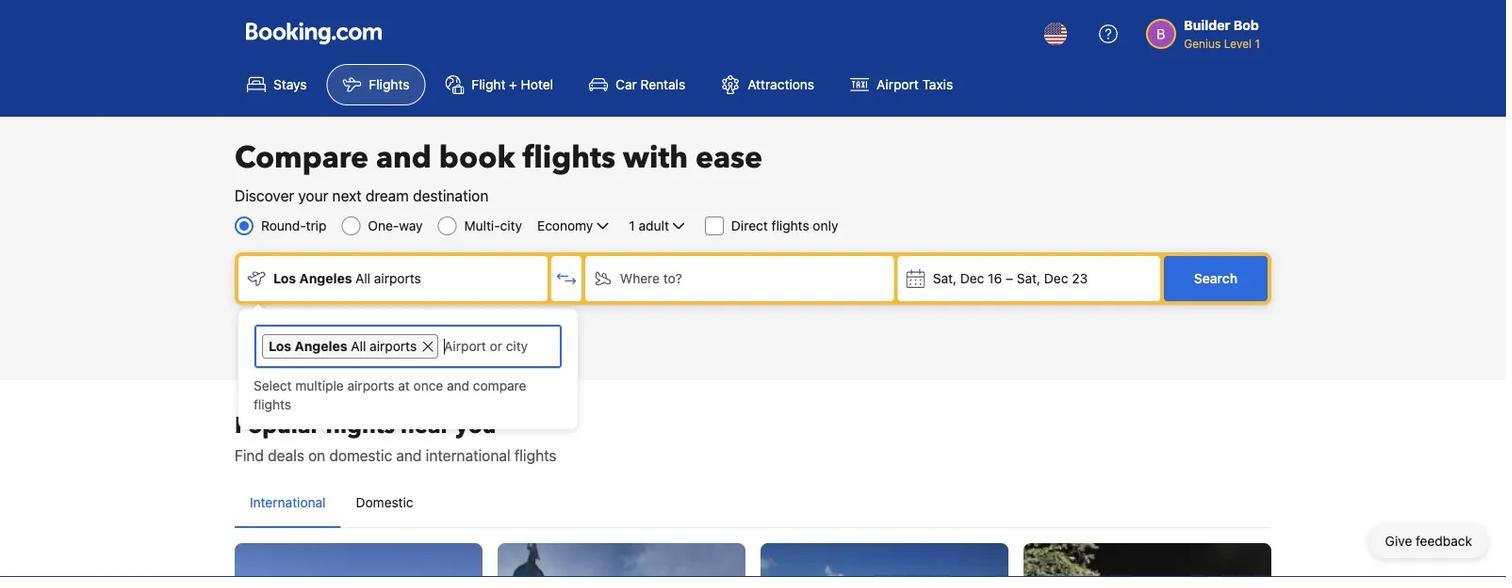 Task type: vqa. For each thing, say whether or not it's contained in the screenshot.
繁體中文
no



Task type: locate. For each thing, give the bounding box(es) containing it.
2 sat, from the left
[[1017, 271, 1041, 287]]

booking.com logo image
[[246, 22, 382, 45], [246, 22, 382, 45]]

dec left 23
[[1045, 271, 1069, 287]]

los angeles all airports up "multiple"
[[269, 339, 417, 354]]

2 dec from the left
[[1045, 271, 1069, 287]]

flights down the "select"
[[254, 397, 291, 413]]

search
[[1194, 271, 1238, 287]]

flights link
[[327, 64, 426, 106]]

1 horizontal spatial sat,
[[1017, 271, 1041, 287]]

–
[[1006, 271, 1014, 287]]

+
[[509, 77, 517, 92]]

1 sat, from the left
[[933, 271, 957, 287]]

los angeles all airports
[[273, 271, 421, 287], [269, 339, 417, 354]]

angeles down the trip at the top left of page
[[299, 271, 352, 287]]

airports inside select multiple airports at once and compare flights
[[347, 379, 395, 394]]

1 vertical spatial all
[[351, 339, 366, 354]]

all up select multiple airports at once and compare flights
[[351, 339, 366, 354]]

1 vertical spatial angeles
[[295, 339, 347, 354]]

adult
[[639, 218, 669, 234]]

flights
[[523, 138, 616, 179], [772, 218, 810, 234], [254, 397, 291, 413], [325, 411, 395, 442], [515, 447, 557, 465]]

discover
[[235, 187, 294, 205]]

economy
[[537, 218, 593, 234]]

search button
[[1164, 256, 1268, 302]]

and
[[376, 138, 432, 179], [447, 379, 470, 394], [396, 447, 422, 465]]

international
[[250, 495, 326, 511]]

flights up domestic on the left of page
[[325, 411, 395, 442]]

stays link
[[231, 64, 323, 106]]

1 horizontal spatial 1
[[1255, 37, 1261, 50]]

dec
[[961, 271, 985, 287], [1045, 271, 1069, 287]]

0 vertical spatial angeles
[[299, 271, 352, 287]]

dec left 16
[[961, 271, 985, 287]]

los down the round-
[[273, 271, 296, 287]]

1 dec from the left
[[961, 271, 985, 287]]

1 right level
[[1255, 37, 1261, 50]]

0 horizontal spatial 1
[[629, 218, 635, 234]]

2 vertical spatial and
[[396, 447, 422, 465]]

and down near
[[396, 447, 422, 465]]

airports
[[374, 271, 421, 287], [370, 339, 417, 354], [347, 379, 395, 394]]

airport taxis link
[[835, 64, 969, 106]]

los
[[273, 271, 296, 287], [269, 339, 291, 354]]

deals
[[268, 447, 304, 465]]

multi-
[[464, 218, 500, 234]]

where to?
[[620, 271, 682, 287]]

0 vertical spatial and
[[376, 138, 432, 179]]

airports left at
[[347, 379, 395, 394]]

1 vertical spatial airports
[[370, 339, 417, 354]]

flights up economy
[[523, 138, 616, 179]]

on
[[308, 447, 325, 465]]

airports down 'one-way'
[[374, 271, 421, 287]]

and up "dream"
[[376, 138, 432, 179]]

next
[[332, 187, 362, 205]]

angeles
[[299, 271, 352, 287], [295, 339, 347, 354]]

book
[[439, 138, 515, 179]]

and right once
[[447, 379, 470, 394]]

airports up at
[[370, 339, 417, 354]]

sat, right –
[[1017, 271, 1041, 287]]

1 inside builder bob genius level 1
[[1255, 37, 1261, 50]]

23
[[1072, 271, 1088, 287]]

all down one- on the top of the page
[[355, 271, 371, 287]]

give
[[1386, 534, 1413, 550]]

and inside compare and book flights with ease discover your next dream destination
[[376, 138, 432, 179]]

1 horizontal spatial dec
[[1045, 271, 1069, 287]]

sat, left 16
[[933, 271, 957, 287]]

city
[[500, 218, 522, 234]]

los angeles all airports down the trip at the top left of page
[[273, 271, 421, 287]]

sat,
[[933, 271, 957, 287], [1017, 271, 1041, 287]]

all
[[355, 271, 371, 287], [351, 339, 366, 354]]

angeles up "multiple"
[[295, 339, 347, 354]]

popular
[[235, 411, 320, 442]]

taxis
[[923, 77, 953, 92]]

level
[[1224, 37, 1252, 50]]

1 vertical spatial and
[[447, 379, 470, 394]]

tab list containing international
[[235, 479, 1272, 530]]

1 adult
[[629, 218, 669, 234]]

dream
[[366, 187, 409, 205]]

car rentals
[[616, 77, 686, 92]]

flights
[[369, 77, 410, 92]]

international button
[[235, 479, 341, 528]]

1 vertical spatial 1
[[629, 218, 635, 234]]

flights right "international"
[[515, 447, 557, 465]]

tab list
[[235, 479, 1272, 530]]

2 vertical spatial airports
[[347, 379, 395, 394]]

where to? button
[[585, 256, 894, 302]]

one-
[[368, 218, 399, 234]]

compare
[[235, 138, 369, 179]]

direct flights only
[[732, 218, 839, 234]]

los up the "select"
[[269, 339, 291, 354]]

0 horizontal spatial dec
[[961, 271, 985, 287]]

sat, dec 16 – sat, dec 23 button
[[898, 256, 1161, 302]]

1
[[1255, 37, 1261, 50], [629, 218, 635, 234]]

1 left adult
[[629, 218, 635, 234]]

rentals
[[641, 77, 686, 92]]

0 vertical spatial all
[[355, 271, 371, 287]]

0 horizontal spatial sat,
[[933, 271, 957, 287]]

0 vertical spatial 1
[[1255, 37, 1261, 50]]

feedback
[[1416, 534, 1473, 550]]

1 vertical spatial los
[[269, 339, 291, 354]]



Task type: describe. For each thing, give the bounding box(es) containing it.
find
[[235, 447, 264, 465]]

1 inside 1 adult popup button
[[629, 218, 635, 234]]

0 vertical spatial airports
[[374, 271, 421, 287]]

compare
[[473, 379, 527, 394]]

to?
[[664, 271, 682, 287]]

international
[[426, 447, 511, 465]]

flights left only
[[772, 218, 810, 234]]

domestic
[[329, 447, 392, 465]]

compare and book flights with ease discover your next dream destination
[[235, 138, 763, 205]]

at
[[398, 379, 410, 394]]

genius
[[1184, 37, 1221, 50]]

domestic
[[356, 495, 414, 511]]

stays
[[273, 77, 307, 92]]

once
[[414, 379, 443, 394]]

16
[[988, 271, 1002, 287]]

Airport or city text field
[[442, 335, 554, 359]]

flight
[[472, 77, 506, 92]]

near
[[401, 411, 450, 442]]

and inside select multiple airports at once and compare flights
[[447, 379, 470, 394]]

car
[[616, 77, 637, 92]]

popular flights near you find deals on domestic and international flights
[[235, 411, 557, 465]]

flights inside compare and book flights with ease discover your next dream destination
[[523, 138, 616, 179]]

trip
[[306, 218, 327, 234]]

domestic button
[[341, 479, 429, 528]]

flight + hotel
[[472, 77, 554, 92]]

where
[[620, 271, 660, 287]]

you
[[455, 411, 496, 442]]

give feedback
[[1386, 534, 1473, 550]]

flight + hotel link
[[429, 64, 570, 106]]

builder
[[1184, 17, 1231, 33]]

0 vertical spatial los
[[273, 271, 296, 287]]

give feedback button
[[1371, 525, 1488, 559]]

your
[[298, 187, 328, 205]]

select
[[254, 379, 292, 394]]

flights inside select multiple airports at once and compare flights
[[254, 397, 291, 413]]

with
[[623, 138, 688, 179]]

round-trip
[[261, 218, 327, 234]]

round-
[[261, 218, 306, 234]]

1 adult button
[[627, 215, 690, 238]]

select multiple airports at once and compare flights
[[254, 379, 527, 413]]

sat, dec 16 – sat, dec 23
[[933, 271, 1088, 287]]

and inside popular flights near you find deals on domestic and international flights
[[396, 447, 422, 465]]

attractions link
[[705, 64, 831, 106]]

destination
[[413, 187, 489, 205]]

only
[[813, 218, 839, 234]]

multi-city
[[464, 218, 522, 234]]

direct
[[732, 218, 768, 234]]

builder bob genius level 1
[[1184, 17, 1261, 50]]

bob
[[1234, 17, 1260, 33]]

airport
[[877, 77, 919, 92]]

0 vertical spatial los angeles all airports
[[273, 271, 421, 287]]

airport taxis
[[877, 77, 953, 92]]

1 vertical spatial los angeles all airports
[[269, 339, 417, 354]]

way
[[399, 218, 423, 234]]

ease
[[696, 138, 763, 179]]

one-way
[[368, 218, 423, 234]]

car rentals link
[[573, 64, 702, 106]]

attractions
[[748, 77, 815, 92]]

hotel
[[521, 77, 554, 92]]

multiple
[[295, 379, 344, 394]]



